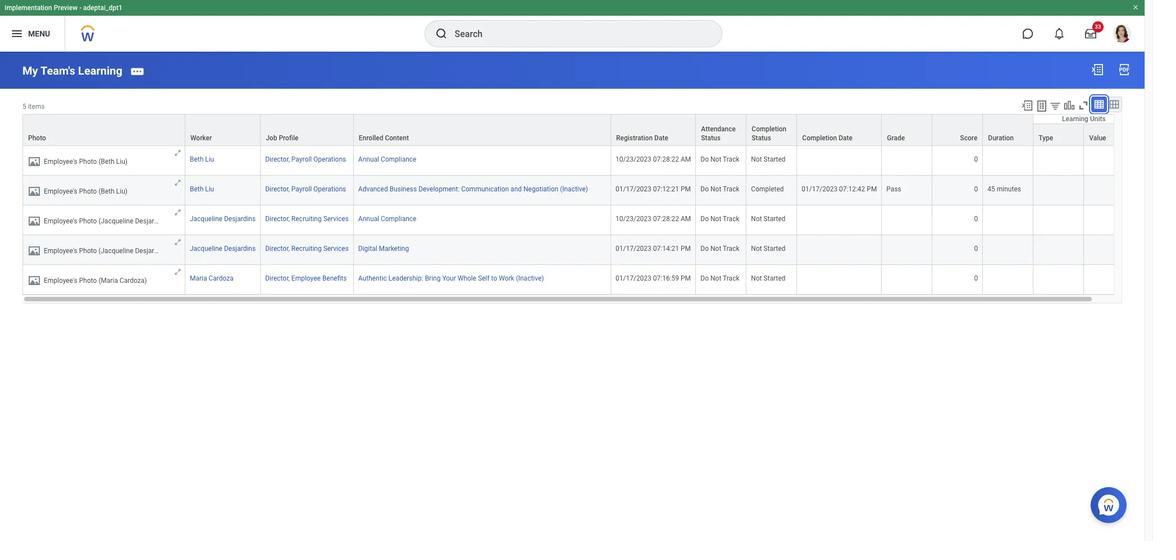 Task type: vqa. For each thing, say whether or not it's contained in the screenshot.
THE 'LOGAN MCNEIL' link
no



Task type: locate. For each thing, give the bounding box(es) containing it.
10/23/2023 down registration
[[616, 155, 651, 163]]

2 annual compliance link from the top
[[358, 213, 416, 223]]

1 vertical spatial payroll
[[291, 185, 312, 193]]

1 vertical spatial employee's photo (jacqueline desjardins)
[[44, 247, 169, 255]]

1 annual from the top
[[358, 155, 379, 163]]

1 vertical spatial employee's photo (beth liu)
[[44, 187, 127, 195]]

2 row from the top
[[22, 123, 1135, 146]]

1 vertical spatial (jacqueline
[[99, 247, 133, 255]]

1 0 from the top
[[974, 155, 978, 163]]

0 vertical spatial 10/23/2023 07:28:22 am
[[616, 155, 691, 163]]

1 vertical spatial director, payroll operations
[[265, 185, 346, 193]]

row containing maria cardoza
[[22, 265, 1135, 295]]

2 jacqueline desjardins link from the top
[[190, 245, 256, 253]]

image image inside employee's photo (maria cardoza) cell
[[28, 274, 41, 287]]

am
[[681, 155, 691, 163], [681, 215, 691, 223]]

0 vertical spatial beth
[[190, 155, 203, 163]]

5 row from the top
[[22, 205, 1135, 235]]

2 not started from the top
[[751, 215, 786, 223]]

0 horizontal spatial date
[[654, 134, 668, 142]]

director, employee benefits
[[265, 275, 347, 282]]

photo button
[[23, 114, 185, 145]]

photo for image within the employee's photo (maria cardoza) cell
[[79, 277, 97, 285]]

started for digital marketing link
[[764, 245, 786, 253]]

1 vertical spatial grow image
[[174, 208, 182, 217]]

annual compliance link
[[358, 153, 416, 163], [358, 213, 416, 223]]

employee
[[291, 275, 321, 282]]

1 horizontal spatial learning
[[1062, 115, 1088, 123]]

0 vertical spatial annual compliance
[[358, 155, 416, 163]]

4 employee's from the top
[[44, 247, 77, 255]]

completion status button
[[747, 114, 797, 145]]

0 horizontal spatial completion
[[752, 125, 786, 133]]

1 vertical spatial beth
[[190, 185, 203, 193]]

track
[[723, 155, 739, 163], [723, 185, 739, 193], [723, 215, 739, 223], [723, 245, 739, 253], [723, 275, 739, 282]]

1 desjardins from the top
[[224, 215, 256, 223]]

1 vertical spatial jacqueline desjardins link
[[190, 245, 256, 253]]

2 employee's photo (beth liu) from the top
[[44, 187, 127, 195]]

date
[[654, 134, 668, 142], [839, 134, 853, 142]]

2 jacqueline from the top
[[190, 245, 222, 253]]

value button
[[1084, 124, 1134, 145]]

1 vertical spatial jacqueline
[[190, 245, 222, 253]]

1 vertical spatial recruiting
[[291, 245, 322, 253]]

1 vertical spatial desjardins)
[[135, 247, 169, 255]]

1 vertical spatial 10/23/2023 07:28:22 am
[[616, 215, 691, 223]]

1 employee's photo (jacqueline desjardins) cell from the top
[[22, 205, 185, 235]]

2 employee's photo (beth liu) cell from the top
[[22, 176, 185, 205]]

4 started from the top
[[764, 275, 786, 282]]

0 vertical spatial desjardins
[[224, 215, 256, 223]]

1 vertical spatial liu
[[205, 185, 214, 193]]

(maria
[[99, 277, 118, 285]]

1 liu) from the top
[[116, 158, 127, 166]]

1 07:28:22 from the top
[[653, 155, 679, 163]]

0 vertical spatial liu
[[205, 155, 214, 163]]

5 track from the top
[[723, 275, 739, 282]]

01/17/2023 for 01/17/2023 07:12:42 pm
[[802, 185, 838, 193]]

employee's photo (beth liu) for advanced business development: communication and negotiation (inactive)
[[44, 187, 127, 195]]

1 vertical spatial annual compliance
[[358, 215, 416, 223]]

0 vertical spatial (jacqueline
[[99, 217, 133, 225]]

do for advanced business development: communication and negotiation (inactive) link
[[701, 185, 709, 193]]

compliance down content on the left top of page
[[381, 155, 416, 163]]

grow image inside "employee's photo (jacqueline desjardins)" cell
[[174, 208, 182, 217]]

3 image image from the top
[[28, 214, 41, 228]]

0 for 5th row from the bottom of the my team's learning main content
[[974, 155, 978, 163]]

maria cardoza link
[[190, 275, 233, 282]]

01/17/2023 for 01/17/2023 07:14:21 pm
[[616, 245, 651, 253]]

jacqueline desjardins
[[190, 215, 256, 223], [190, 245, 256, 253]]

1 vertical spatial director, recruiting services link
[[265, 245, 349, 253]]

0 vertical spatial compliance
[[381, 155, 416, 163]]

1 vertical spatial director, payroll operations link
[[265, 185, 346, 193]]

07:28:22 for director, recruiting services
[[653, 215, 679, 223]]

row
[[22, 114, 1135, 146], [22, 123, 1135, 146], [22, 146, 1135, 176], [22, 176, 1135, 205], [22, 205, 1135, 235], [22, 235, 1135, 265], [22, 265, 1135, 295]]

0 vertical spatial jacqueline desjardins
[[190, 215, 256, 223]]

4 track from the top
[[723, 245, 739, 253]]

1 grow image from the top
[[174, 149, 182, 157]]

2 track from the top
[[723, 185, 739, 193]]

2 annual from the top
[[358, 215, 379, 223]]

work
[[499, 275, 514, 282]]

0 vertical spatial grow image
[[174, 178, 182, 187]]

beth liu link for advanced
[[190, 185, 214, 193]]

10/23/2023 07:28:22 am for director, recruiting services
[[616, 215, 691, 223]]

4 not started from the top
[[751, 275, 786, 282]]

1 10/23/2023 07:28:22 am from the top
[[616, 155, 691, 163]]

image image for 6th row from the top of the my team's learning main content
[[28, 244, 41, 258]]

compliance for director, recruiting services
[[381, 215, 416, 223]]

1 jacqueline desjardins from the top
[[190, 215, 256, 223]]

1 beth liu from the top
[[190, 155, 214, 163]]

duration
[[988, 134, 1014, 142]]

jacqueline
[[190, 215, 222, 223], [190, 245, 222, 253]]

date left grade
[[839, 134, 853, 142]]

07:28:22 up 07:12:21
[[653, 155, 679, 163]]

not started
[[751, 155, 786, 163], [751, 215, 786, 223], [751, 245, 786, 253], [751, 275, 786, 282]]

not started for jacqueline desjardins link for digital
[[751, 245, 786, 253]]

1 vertical spatial beth liu link
[[190, 185, 214, 193]]

completion
[[752, 125, 786, 133], [802, 134, 837, 142]]

grow image
[[174, 178, 182, 187], [174, 208, 182, 217], [174, 268, 182, 276]]

1 vertical spatial learning
[[1062, 115, 1088, 123]]

10/23/2023 07:28:22 am down registration date
[[616, 155, 691, 163]]

3 do not track from the top
[[701, 215, 739, 223]]

attendance
[[701, 125, 736, 133]]

director, payroll operations link
[[265, 155, 346, 163], [265, 185, 346, 193]]

menu banner
[[0, 0, 1145, 52]]

0 vertical spatial (inactive)
[[560, 185, 588, 193]]

(inactive) right work
[[516, 275, 544, 282]]

1 vertical spatial desjardins
[[224, 245, 256, 253]]

profile logan mcneil image
[[1113, 25, 1131, 45]]

3 not started from the top
[[751, 245, 786, 253]]

operations
[[313, 155, 346, 163], [313, 185, 346, 193]]

not started for annual's jacqueline desjardins link
[[751, 215, 786, 223]]

jacqueline desjardins for digital
[[190, 245, 256, 253]]

completion right attendance status popup button
[[752, 125, 786, 133]]

learning units
[[1062, 115, 1106, 123]]

0 vertical spatial annual
[[358, 155, 379, 163]]

0 vertical spatial director, payroll operations link
[[265, 155, 346, 163]]

5 director, from the top
[[265, 275, 290, 282]]

completion status
[[752, 125, 786, 142]]

pm
[[681, 185, 691, 193], [867, 185, 877, 193], [681, 245, 691, 253], [681, 275, 691, 282]]

1 annual compliance from the top
[[358, 155, 416, 163]]

(jacqueline
[[99, 217, 133, 225], [99, 247, 133, 255]]

photo inside employee's photo (maria cardoza) cell
[[79, 277, 97, 285]]

2 am from the top
[[681, 215, 691, 223]]

toolbar
[[1016, 96, 1122, 114]]

2 vertical spatial grow image
[[174, 268, 182, 276]]

2 10/23/2023 from the top
[[616, 215, 651, 223]]

2 annual compliance from the top
[[358, 215, 416, 223]]

1 vertical spatial annual compliance link
[[358, 213, 416, 223]]

grade
[[887, 134, 905, 142]]

image image for 4th row
[[28, 185, 41, 198]]

grow image
[[174, 149, 182, 157], [174, 238, 182, 246]]

do
[[701, 155, 709, 163], [701, 185, 709, 193], [701, 215, 709, 223], [701, 245, 709, 253], [701, 275, 709, 282]]

01/17/2023 left 07:12:42
[[802, 185, 838, 193]]

worker button
[[185, 114, 260, 145]]

jacqueline desjardins link
[[190, 215, 256, 223], [190, 245, 256, 253]]

1 vertical spatial compliance
[[381, 215, 416, 223]]

do not track
[[701, 155, 739, 163], [701, 185, 739, 193], [701, 215, 739, 223], [701, 245, 739, 253], [701, 275, 739, 282]]

2 (jacqueline from the top
[[99, 247, 133, 255]]

2 desjardins) from the top
[[135, 247, 169, 255]]

learning inside "popup button"
[[1062, 115, 1088, 123]]

jacqueline desjardins link for annual
[[190, 215, 256, 223]]

1 horizontal spatial completion
[[802, 134, 837, 142]]

duration button
[[983, 114, 1033, 145]]

2 desjardins from the top
[[224, 245, 256, 253]]

3 started from the top
[[764, 245, 786, 253]]

communication
[[461, 185, 509, 193]]

01/17/2023 07:12:21 pm
[[616, 185, 691, 193]]

1 vertical spatial jacqueline desjardins
[[190, 245, 256, 253]]

pm right 07:12:42
[[867, 185, 877, 193]]

5 image image from the top
[[28, 274, 41, 287]]

1 vertical spatial 07:28:22
[[653, 215, 679, 223]]

2 services from the top
[[323, 245, 349, 253]]

completion date button
[[797, 114, 881, 145]]

services
[[323, 215, 349, 223], [323, 245, 349, 253]]

1 horizontal spatial (inactive)
[[560, 185, 588, 193]]

10/23/2023 for director, payroll operations
[[616, 155, 651, 163]]

beth liu for annual
[[190, 155, 214, 163]]

2 operations from the top
[[313, 185, 346, 193]]

director, payroll operations link for advanced business development: communication and negotiation (inactive)
[[265, 185, 346, 193]]

annual
[[358, 155, 379, 163], [358, 215, 379, 223]]

1 vertical spatial annual
[[358, 215, 379, 223]]

status inside 'completion status'
[[752, 134, 771, 142]]

1 10/23/2023 from the top
[[616, 155, 651, 163]]

score button
[[933, 114, 983, 145]]

payroll for advanced business development: communication and negotiation (inactive)
[[291, 185, 312, 193]]

table image
[[1094, 99, 1105, 110]]

01/17/2023 left 07:12:21
[[616, 185, 651, 193]]

liu
[[205, 155, 214, 163], [205, 185, 214, 193]]

director, recruiting services for annual
[[265, 215, 349, 223]]

liu)
[[116, 158, 127, 166], [116, 187, 127, 195]]

1 (jacqueline from the top
[[99, 217, 133, 225]]

preview
[[54, 4, 78, 12]]

1 vertical spatial liu)
[[116, 187, 127, 195]]

2 jacqueline desjardins from the top
[[190, 245, 256, 253]]

0 vertical spatial 10/23/2023
[[616, 155, 651, 163]]

0 vertical spatial beth liu link
[[190, 155, 214, 163]]

liu) for advanced business development: communication and negotiation (inactive)
[[116, 187, 127, 195]]

3 track from the top
[[723, 215, 739, 223]]

1 started from the top
[[764, 155, 786, 163]]

operations for annual compliance
[[313, 155, 346, 163]]

employee's photo (beth liu) cell
[[22, 146, 185, 176], [22, 176, 185, 205]]

annual compliance link for director, payroll operations
[[358, 153, 416, 163]]

4 director, from the top
[[265, 245, 290, 253]]

jacqueline desjardins for annual
[[190, 215, 256, 223]]

1 vertical spatial (beth
[[99, 187, 115, 195]]

annual compliance up digital marketing link
[[358, 215, 416, 223]]

annual compliance down enrolled content
[[358, 155, 416, 163]]

my team's learning main content
[[0, 52, 1145, 314]]

employee's photo (jacqueline desjardins) cell
[[22, 205, 185, 235], [22, 235, 185, 265]]

01/17/2023 left 07:14:21
[[616, 245, 651, 253]]

am down '01/17/2023 07:12:21 pm' in the right of the page
[[681, 215, 691, 223]]

started for 'annual compliance' link corresponding to director, recruiting services
[[764, 215, 786, 223]]

started for authentic leadership: bring your whole self to work (inactive) link
[[764, 275, 786, 282]]

2 director, from the top
[[265, 185, 290, 193]]

10/23/2023 down '01/17/2023 07:12:21 pm' in the right of the page
[[616, 215, 651, 223]]

0 vertical spatial grow image
[[174, 149, 182, 157]]

pm right 07:12:21
[[681, 185, 691, 193]]

2 payroll from the top
[[291, 185, 312, 193]]

beth for advanced
[[190, 185, 203, 193]]

status
[[701, 134, 721, 142], [752, 134, 771, 142]]

1 not started from the top
[[751, 155, 786, 163]]

07:14:21
[[653, 245, 679, 253]]

0 vertical spatial services
[[323, 215, 349, 223]]

4 do not track from the top
[[701, 245, 739, 253]]

0 vertical spatial employee's photo (beth liu)
[[44, 158, 127, 166]]

completion right completion status 'popup button'
[[802, 134, 837, 142]]

0 vertical spatial director, recruiting services
[[265, 215, 349, 223]]

registration date button
[[611, 114, 696, 145]]

row containing learning units
[[22, 114, 1135, 146]]

1 horizontal spatial date
[[839, 134, 853, 142]]

07:28:22 up 07:14:21
[[653, 215, 679, 223]]

0 for 4th row
[[974, 185, 978, 193]]

0 vertical spatial director, recruiting services link
[[265, 215, 349, 223]]

1 vertical spatial services
[[323, 245, 349, 253]]

grow image inside employee's photo (maria cardoza) cell
[[174, 268, 182, 276]]

1 (beth from the top
[[99, 158, 115, 166]]

1 vertical spatial 10/23/2023
[[616, 215, 651, 223]]

1 vertical spatial completion
[[802, 134, 837, 142]]

grow image inside "employee's photo (jacqueline desjardins)" cell
[[174, 238, 182, 246]]

do for 'annual compliance' link corresponding to director, recruiting services
[[701, 215, 709, 223]]

2 do not track from the top
[[701, 185, 739, 193]]

4 image image from the top
[[28, 244, 41, 258]]

employee's
[[44, 158, 77, 166], [44, 187, 77, 195], [44, 217, 77, 225], [44, 247, 77, 255], [44, 277, 77, 285]]

1 annual compliance link from the top
[[358, 153, 416, 163]]

annual compliance for director, recruiting services
[[358, 215, 416, 223]]

learning
[[78, 64, 122, 77], [1062, 115, 1088, 123]]

your
[[442, 275, 456, 282]]

compliance down business
[[381, 215, 416, 223]]

(jacqueline for annual compliance
[[99, 217, 133, 225]]

1 services from the top
[[323, 215, 349, 223]]

self
[[478, 275, 490, 282]]

advanced business development: communication and negotiation (inactive)
[[358, 185, 588, 193]]

0 vertical spatial operations
[[313, 155, 346, 163]]

annual down enrolled
[[358, 155, 379, 163]]

01/17/2023 left 07:16:59
[[616, 275, 651, 282]]

2 recruiting from the top
[[291, 245, 322, 253]]

director, recruiting services link for digital marketing
[[265, 245, 349, 253]]

completion inside popup button
[[802, 134, 837, 142]]

2 grow image from the top
[[174, 238, 182, 246]]

annual compliance link down enrolled content
[[358, 153, 416, 163]]

1 operations from the top
[[313, 155, 346, 163]]

director, for director, employee benefits link
[[265, 275, 290, 282]]

director, for the "director, recruiting services" link for digital marketing
[[265, 245, 290, 253]]

2 director, recruiting services link from the top
[[265, 245, 349, 253]]

0 vertical spatial completion
[[752, 125, 786, 133]]

1 vertical spatial director, recruiting services
[[265, 245, 349, 253]]

my team's learning element
[[22, 64, 122, 77]]

director, payroll operations for advanced
[[265, 185, 346, 193]]

(inactive)
[[560, 185, 588, 193], [516, 275, 544, 282]]

2 beth liu link from the top
[[190, 185, 214, 193]]

1 horizontal spatial status
[[752, 134, 771, 142]]

0 vertical spatial jacqueline desjardins link
[[190, 215, 256, 223]]

payroll for annual compliance
[[291, 155, 312, 163]]

0 vertical spatial 07:28:22
[[653, 155, 679, 163]]

maria cardoza
[[190, 275, 233, 282]]

1 director, from the top
[[265, 155, 290, 163]]

status inside attendance status
[[701, 134, 721, 142]]

completion inside 'popup button'
[[752, 125, 786, 133]]

2 compliance from the top
[[381, 215, 416, 223]]

1 director, recruiting services from the top
[[265, 215, 349, 223]]

do not track for 'annual compliance' link corresponding to director, payroll operations
[[701, 155, 739, 163]]

compliance
[[381, 155, 416, 163], [381, 215, 416, 223]]

7 row from the top
[[22, 265, 1135, 295]]

image image for row containing maria cardoza
[[28, 274, 41, 287]]

5 do not track from the top
[[701, 275, 739, 282]]

status right attendance status popup button
[[752, 134, 771, 142]]

10/23/2023 07:28:22 am down '01/17/2023 07:12:21 pm' in the right of the page
[[616, 215, 691, 223]]

0 vertical spatial liu)
[[116, 158, 127, 166]]

annual compliance link up digital marketing link
[[358, 213, 416, 223]]

toolbar inside my team's learning main content
[[1016, 96, 1122, 114]]

row containing type
[[22, 123, 1135, 146]]

4 do from the top
[[701, 245, 709, 253]]

status for completion status
[[752, 134, 771, 142]]

1 vertical spatial (inactive)
[[516, 275, 544, 282]]

2 grow image from the top
[[174, 208, 182, 217]]

2 beth liu from the top
[[190, 185, 214, 193]]

01/17/2023
[[616, 185, 651, 193], [802, 185, 838, 193], [616, 245, 651, 253], [616, 275, 651, 282]]

0 vertical spatial am
[[681, 155, 691, 163]]

07:28:22
[[653, 155, 679, 163], [653, 215, 679, 223]]

pm right 07:16:59
[[681, 275, 691, 282]]

1 jacqueline desjardins link from the top
[[190, 215, 256, 223]]

director, for director, payroll operations link associated with annual compliance
[[265, 155, 290, 163]]

0 vertical spatial payroll
[[291, 155, 312, 163]]

pm right 07:14:21
[[681, 245, 691, 253]]

1 row from the top
[[22, 114, 1135, 146]]

status down attendance
[[701, 134, 721, 142]]

(jacqueline for digital marketing
[[99, 247, 133, 255]]

1 vertical spatial am
[[681, 215, 691, 223]]

do not track for authentic leadership: bring your whole self to work (inactive) link
[[701, 275, 739, 282]]

1 compliance from the top
[[381, 155, 416, 163]]

1 payroll from the top
[[291, 155, 312, 163]]

1 liu from the top
[[205, 155, 214, 163]]

(inactive) right negotiation
[[560, 185, 588, 193]]

33
[[1095, 24, 1101, 30]]

started for 'annual compliance' link corresponding to director, payroll operations
[[764, 155, 786, 163]]

0 vertical spatial director, payroll operations
[[265, 155, 346, 163]]

3 0 from the top
[[974, 215, 978, 223]]

business
[[390, 185, 417, 193]]

am down 'registration date' popup button
[[681, 155, 691, 163]]

2 liu from the top
[[205, 185, 214, 193]]

2 0 from the top
[[974, 185, 978, 193]]

pm for 01/17/2023 07:16:59 pm
[[681, 275, 691, 282]]

marketing
[[379, 245, 409, 253]]

0 vertical spatial jacqueline
[[190, 215, 222, 223]]

cell
[[797, 146, 882, 176], [882, 146, 933, 176], [983, 146, 1034, 176], [1034, 146, 1084, 176], [1084, 146, 1135, 176], [1034, 176, 1084, 205], [1084, 176, 1135, 205], [797, 205, 882, 235], [882, 205, 933, 235], [983, 205, 1034, 235], [1034, 205, 1084, 235], [1084, 205, 1135, 235], [797, 235, 882, 265], [882, 235, 933, 265], [983, 235, 1034, 265], [1034, 235, 1084, 265], [1084, 235, 1135, 265], [797, 265, 882, 295], [882, 265, 933, 295], [983, 265, 1034, 295], [1034, 265, 1084, 295], [1084, 265, 1135, 295]]

track for digital marketing link
[[723, 245, 739, 253]]

annual for services
[[358, 215, 379, 223]]

2 do from the top
[[701, 185, 709, 193]]

3 grow image from the top
[[174, 268, 182, 276]]

2 status from the left
[[752, 134, 771, 142]]

0 vertical spatial (beth
[[99, 158, 115, 166]]

2 director, payroll operations from the top
[[265, 185, 346, 193]]

employee's photo (beth liu) for annual compliance
[[44, 158, 127, 166]]

0 horizontal spatial status
[[701, 134, 721, 142]]

0 vertical spatial recruiting
[[291, 215, 322, 223]]

operations left advanced
[[313, 185, 346, 193]]

1 date from the left
[[654, 134, 668, 142]]

2 director, payroll operations link from the top
[[265, 185, 346, 193]]

2 started from the top
[[764, 215, 786, 223]]

date right registration
[[654, 134, 668, 142]]

5 0 from the top
[[974, 275, 978, 282]]

0 vertical spatial employee's photo (jacqueline desjardins)
[[44, 217, 169, 225]]

menu
[[28, 29, 50, 38]]

annual compliance link for director, recruiting services
[[358, 213, 416, 223]]

1 vertical spatial grow image
[[174, 238, 182, 246]]

development:
[[419, 185, 460, 193]]

beth liu
[[190, 155, 214, 163], [190, 185, 214, 193]]

desjardins)
[[135, 217, 169, 225], [135, 247, 169, 255]]

0 vertical spatial desjardins)
[[135, 217, 169, 225]]

image image
[[28, 155, 41, 168], [28, 185, 41, 198], [28, 214, 41, 228], [28, 244, 41, 258], [28, 274, 41, 287]]

compliance for director, payroll operations
[[381, 155, 416, 163]]

5 do from the top
[[701, 275, 709, 282]]

(beth
[[99, 158, 115, 166], [99, 187, 115, 195]]

2 date from the left
[[839, 134, 853, 142]]

registration date
[[616, 134, 668, 142]]

employee's inside cell
[[44, 277, 77, 285]]

beth for annual
[[190, 155, 203, 163]]

notifications large image
[[1054, 28, 1065, 39]]

0 vertical spatial beth liu
[[190, 155, 214, 163]]

1 am from the top
[[681, 155, 691, 163]]

-
[[79, 4, 82, 12]]

view printable version (pdf) image
[[1118, 63, 1131, 76]]

adeptai_dpt1
[[83, 4, 122, 12]]

0 vertical spatial annual compliance link
[[358, 153, 416, 163]]

annual for operations
[[358, 155, 379, 163]]

track for advanced business development: communication and negotiation (inactive) link
[[723, 185, 739, 193]]

operations down job profile popup button
[[313, 155, 346, 163]]

2 employee's photo (jacqueline desjardins) cell from the top
[[22, 235, 185, 265]]

1 jacqueline from the top
[[190, 215, 222, 223]]

1 beth liu link from the top
[[190, 155, 214, 163]]

employee's photo (beth liu)
[[44, 158, 127, 166], [44, 187, 127, 195]]

job
[[266, 134, 277, 142]]

annual compliance for director, payroll operations
[[358, 155, 416, 163]]

director, for the "director, recruiting services" link for annual compliance
[[265, 215, 290, 223]]

5 employee's from the top
[[44, 277, 77, 285]]

3 row from the top
[[22, 146, 1135, 176]]

4 0 from the top
[[974, 245, 978, 253]]

learning down expand/collapse chart image at the top right of page
[[1062, 115, 1088, 123]]

1 grow image from the top
[[174, 178, 182, 187]]

1 vertical spatial beth liu
[[190, 185, 214, 193]]

1 beth from the top
[[190, 155, 203, 163]]

learning right the team's
[[78, 64, 122, 77]]

desjardins) for annual compliance
[[135, 217, 169, 225]]

advanced
[[358, 185, 388, 193]]

3 director, from the top
[[265, 215, 290, 223]]

annual up digital
[[358, 215, 379, 223]]

attendance status button
[[696, 114, 746, 145]]

2 liu) from the top
[[116, 187, 127, 195]]

director, recruiting services
[[265, 215, 349, 223], [265, 245, 349, 253]]

Search Workday  search field
[[455, 21, 698, 46]]

1 employee's photo (jacqueline desjardins) from the top
[[44, 217, 169, 225]]

1 vertical spatial operations
[[313, 185, 346, 193]]

director,
[[265, 155, 290, 163], [265, 185, 290, 193], [265, 215, 290, 223], [265, 245, 290, 253], [265, 275, 290, 282]]

0 vertical spatial learning
[[78, 64, 122, 77]]



Task type: describe. For each thing, give the bounding box(es) containing it.
07:12:42
[[839, 185, 865, 193]]

director, payroll operations for annual
[[265, 155, 346, 163]]

employee's photo (beth liu) cell for advanced business development: communication and negotiation (inactive)
[[22, 176, 185, 205]]

services for annual
[[323, 215, 349, 223]]

desjardins) for digital marketing
[[135, 247, 169, 255]]

45
[[988, 185, 995, 193]]

inbox large image
[[1085, 28, 1096, 39]]

director, employee benefits link
[[265, 275, 347, 282]]

07:16:59
[[653, 275, 679, 282]]

attendance status
[[701, 125, 736, 142]]

employee's photo (maria cardoza)
[[44, 277, 147, 285]]

employee's photo (jacqueline desjardins) for annual compliance
[[44, 217, 169, 225]]

authentic
[[358, 275, 387, 282]]

1 employee's from the top
[[44, 158, 77, 166]]

grow image for jacqueline
[[174, 238, 182, 246]]

33 button
[[1078, 21, 1104, 46]]

export to excel image
[[1021, 99, 1033, 112]]

grow image for beth
[[174, 149, 182, 157]]

enrolled content
[[359, 134, 409, 142]]

beth liu for advanced
[[190, 185, 214, 193]]

photo inside photo popup button
[[28, 134, 46, 142]]

completion for date
[[802, 134, 837, 142]]

am for director, payroll operations
[[681, 155, 691, 163]]

45 minutes
[[988, 185, 1021, 193]]

grow image for maria
[[174, 268, 182, 276]]

close environment banner image
[[1132, 4, 1139, 11]]

completed
[[751, 185, 784, 193]]

enrolled content button
[[354, 114, 611, 145]]

pass
[[887, 185, 901, 193]]

implementation preview -   adeptai_dpt1
[[4, 4, 122, 12]]

liu for advanced business development: communication and negotiation (inactive)
[[205, 185, 214, 193]]

negotiation
[[523, 185, 558, 193]]

minutes
[[997, 185, 1021, 193]]

jacqueline desjardins link for digital
[[190, 245, 256, 253]]

completion for status
[[752, 125, 786, 133]]

employee's photo (maria cardoza) cell
[[22, 265, 185, 295]]

grow image for beth
[[174, 178, 182, 187]]

do for digital marketing link
[[701, 245, 709, 253]]

worker
[[190, 134, 212, 142]]

0 horizontal spatial learning
[[78, 64, 122, 77]]

0 for third row from the bottom
[[974, 215, 978, 223]]

cardoza
[[209, 275, 233, 282]]

track for authentic leadership: bring your whole self to work (inactive) link
[[723, 275, 739, 282]]

01/17/2023 07:12:42 pm
[[802, 185, 877, 193]]

employee's for maria cardoza link
[[44, 277, 77, 285]]

0 horizontal spatial (inactive)
[[516, 275, 544, 282]]

my team's learning
[[22, 64, 122, 77]]

authentic leadership: bring your whole self to work (inactive) link
[[358, 272, 544, 282]]

profile
[[279, 134, 298, 142]]

employee's photo (jacqueline desjardins) for digital marketing
[[44, 247, 169, 255]]

01/17/2023 for 01/17/2023 07:16:59 pm
[[616, 275, 651, 282]]

and
[[511, 185, 522, 193]]

07:12:21
[[653, 185, 679, 193]]

export to excel image
[[1091, 63, 1104, 76]]

director, for director, payroll operations link related to advanced business development: communication and negotiation (inactive)
[[265, 185, 290, 193]]

advanced business development: communication and negotiation (inactive) link
[[358, 183, 588, 193]]

liu for annual compliance
[[205, 155, 214, 163]]

cardoza)
[[120, 277, 147, 285]]

do not track for 'annual compliance' link corresponding to director, recruiting services
[[701, 215, 739, 223]]

do for authentic leadership: bring your whole self to work (inactive) link
[[701, 275, 709, 282]]

image image for 5th row from the bottom of the my team's learning main content
[[28, 155, 41, 168]]

2 employee's from the top
[[44, 187, 77, 195]]

desjardins for annual compliance
[[224, 215, 256, 223]]

do not track for advanced business development: communication and negotiation (inactive) link
[[701, 185, 739, 193]]

employee's photo (jacqueline desjardins) cell for digital marketing
[[22, 235, 185, 265]]

grow image for jacqueline
[[174, 208, 182, 217]]

menu button
[[0, 16, 65, 52]]

items
[[28, 103, 45, 110]]

team's
[[40, 64, 75, 77]]

services for digital
[[323, 245, 349, 253]]

to
[[491, 275, 497, 282]]

01/17/2023 for 01/17/2023 07:12:21 pm
[[616, 185, 651, 193]]

beth liu link for annual
[[190, 155, 214, 163]]

select to filter grid data image
[[1049, 100, 1062, 112]]

units
[[1090, 115, 1106, 123]]

5 items
[[22, 103, 45, 110]]

do for 'annual compliance' link corresponding to director, payroll operations
[[701, 155, 709, 163]]

director, recruiting services for digital
[[265, 245, 349, 253]]

learning units button
[[1034, 114, 1134, 123]]

photo for image related to 6th row from the top of the my team's learning main content
[[79, 247, 97, 255]]

justify image
[[10, 27, 24, 40]]

director, recruiting services link for annual compliance
[[265, 215, 349, 223]]

completion date
[[802, 134, 853, 142]]

expand/collapse chart image
[[1063, 99, 1076, 112]]

pm for 01/17/2023 07:12:21 pm
[[681, 185, 691, 193]]

operations for advanced business development: communication and negotiation (inactive)
[[313, 185, 346, 193]]

0 for row containing maria cardoza
[[974, 275, 978, 282]]

am for director, recruiting services
[[681, 215, 691, 223]]

employee's photo (beth liu) cell for annual compliance
[[22, 146, 185, 176]]

4 row from the top
[[22, 176, 1135, 205]]

(beth for annual compliance
[[99, 158, 115, 166]]

digital
[[358, 245, 377, 253]]

enrolled
[[359, 134, 383, 142]]

leadership:
[[389, 275, 423, 282]]

benefits
[[322, 275, 347, 282]]

5
[[22, 103, 26, 110]]

implementation
[[4, 4, 52, 12]]

score
[[960, 134, 978, 142]]

digital marketing link
[[358, 243, 409, 253]]

my
[[22, 64, 38, 77]]

photo for image associated with 4th row
[[79, 187, 97, 195]]

jacqueline for annual
[[190, 215, 222, 223]]

digital marketing
[[358, 245, 409, 253]]

export to worksheets image
[[1035, 99, 1049, 113]]

01/17/2023 07:16:59 pm
[[616, 275, 691, 282]]

job profile button
[[261, 114, 353, 145]]

maria
[[190, 275, 207, 282]]

pm for 01/17/2023 07:14:21 pm
[[681, 245, 691, 253]]

expand table image
[[1109, 99, 1120, 110]]

type button
[[1034, 124, 1084, 145]]

fullscreen image
[[1077, 99, 1090, 112]]

photo for image related to third row from the bottom
[[79, 217, 97, 225]]

employee's for jacqueline desjardins link for digital
[[44, 247, 77, 255]]

image image for third row from the bottom
[[28, 214, 41, 228]]

value
[[1089, 134, 1106, 142]]

1 track from the top
[[723, 155, 739, 163]]

bring
[[425, 275, 441, 282]]

01/17/2023 07:14:21 pm
[[616, 245, 691, 253]]

registration
[[616, 134, 653, 142]]

job profile
[[266, 134, 298, 142]]

pm for 01/17/2023 07:12:42 pm
[[867, 185, 877, 193]]

status for attendance status
[[701, 134, 721, 142]]

employee's for annual's jacqueline desjardins link
[[44, 217, 77, 225]]

10/23/2023 for director, recruiting services
[[616, 215, 651, 223]]

(beth for advanced business development: communication and negotiation (inactive)
[[99, 187, 115, 195]]

date for completion date
[[839, 134, 853, 142]]

whole
[[458, 275, 476, 282]]

content
[[385, 134, 409, 142]]

do not track for digital marketing link
[[701, 245, 739, 253]]

liu) for annual compliance
[[116, 158, 127, 166]]

6 row from the top
[[22, 235, 1135, 265]]

photo for image related to 5th row from the bottom of the my team's learning main content
[[79, 158, 97, 166]]

authentic leadership: bring your whole self to work (inactive)
[[358, 275, 544, 282]]

desjardins for digital marketing
[[224, 245, 256, 253]]

search image
[[434, 27, 448, 40]]

0 for 6th row from the top of the my team's learning main content
[[974, 245, 978, 253]]

type
[[1039, 134, 1053, 142]]

grade button
[[882, 114, 932, 145]]

10/23/2023 07:28:22 am for director, payroll operations
[[616, 155, 691, 163]]



